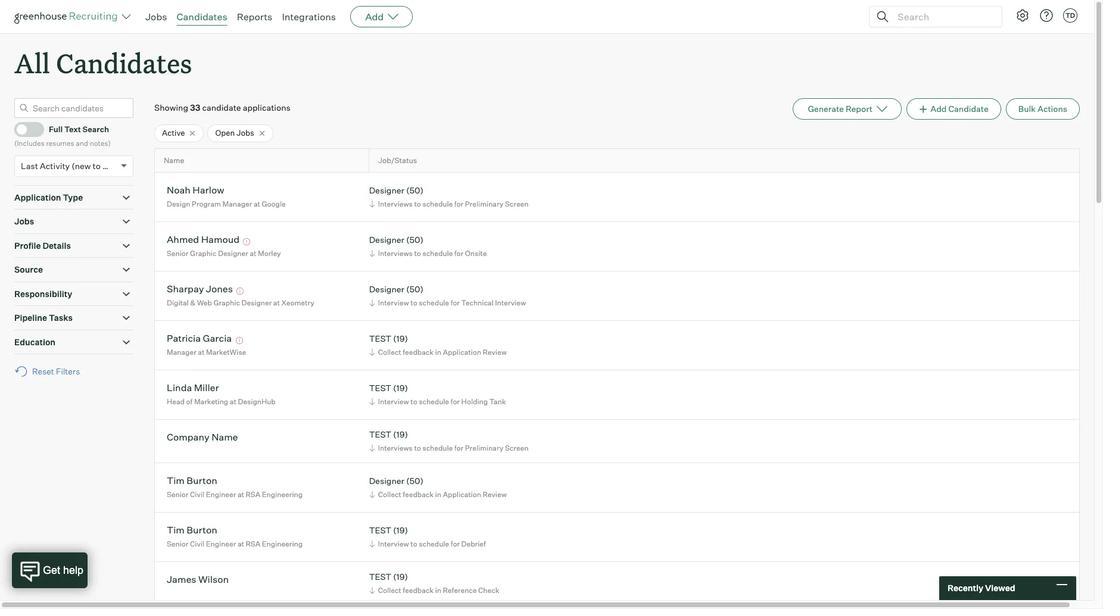 Task type: vqa. For each thing, say whether or not it's contained in the screenshot.
fourth (50) from the bottom of the page
yes



Task type: locate. For each thing, give the bounding box(es) containing it.
candidates right jobs link
[[177, 11, 227, 23]]

preliminary up onsite
[[465, 200, 504, 208]]

(50)
[[406, 186, 423, 196], [406, 235, 423, 245], [406, 284, 423, 295], [406, 476, 423, 486]]

tim down company
[[167, 475, 185, 487]]

(19)
[[393, 334, 408, 344], [393, 383, 408, 393], [393, 430, 408, 440], [393, 526, 408, 536], [393, 572, 408, 582]]

noah
[[167, 184, 191, 196]]

1 vertical spatial collect
[[378, 490, 401, 499]]

engineer up wilson
[[206, 540, 236, 549]]

to inside test (19) interview to schedule for debrief
[[411, 540, 417, 549]]

4 (50) from the top
[[406, 476, 423, 486]]

(19) inside test (19) interview to schedule for debrief
[[393, 526, 408, 536]]

designer inside designer (50) interviews to schedule for preliminary screen
[[369, 186, 404, 196]]

in inside the test (19) collect feedback in reference check
[[435, 586, 441, 595]]

4 test from the top
[[369, 526, 391, 536]]

1 vertical spatial burton
[[187, 524, 217, 536]]

2 vertical spatial jobs
[[14, 216, 34, 226]]

for
[[454, 200, 464, 208], [454, 249, 464, 258], [451, 298, 460, 307], [451, 397, 460, 406], [454, 444, 464, 453], [451, 540, 460, 549]]

collect
[[378, 348, 401, 357], [378, 490, 401, 499], [378, 586, 401, 595]]

schedule inside designer (50) interviews to schedule for onsite
[[423, 249, 453, 258]]

schedule left onsite
[[423, 249, 453, 258]]

integrations link
[[282, 11, 336, 23]]

(50) for designer (50) collect feedback in application review
[[406, 476, 423, 486]]

patricia garcia
[[167, 333, 232, 345]]

1 vertical spatial collect feedback in application review link
[[367, 489, 510, 500]]

to for last activity (new to old)
[[93, 161, 101, 171]]

application up test (19) interview to schedule for holding tank
[[443, 348, 481, 357]]

1 feedback from the top
[[403, 348, 434, 357]]

james wilson
[[167, 574, 229, 586]]

2 engineering from the top
[[262, 540, 303, 549]]

2 engineer from the top
[[206, 540, 236, 549]]

0 vertical spatial senior
[[167, 249, 189, 258]]

for left debrief on the left of page
[[451, 540, 460, 549]]

0 vertical spatial feedback
[[403, 348, 434, 357]]

application type
[[14, 192, 83, 202]]

1 vertical spatial interviews to schedule for preliminary screen link
[[367, 443, 532, 454]]

(new
[[72, 161, 91, 171]]

0 vertical spatial jobs
[[145, 11, 167, 23]]

tim for designer
[[167, 475, 185, 487]]

0 vertical spatial civil
[[190, 490, 204, 499]]

1 (19) from the top
[[393, 334, 408, 344]]

for for test (19) interviews to schedule for preliminary screen
[[454, 444, 464, 453]]

in
[[435, 348, 441, 357], [435, 490, 441, 499], [435, 586, 441, 595]]

(50) up interviews to schedule for onsite link
[[406, 235, 423, 245]]

test inside test (19) collect feedback in application review
[[369, 334, 391, 344]]

feedback inside designer (50) collect feedback in application review
[[403, 490, 434, 499]]

collect feedback in application review link
[[367, 347, 510, 358], [367, 489, 510, 500]]

0 vertical spatial manager
[[223, 200, 252, 208]]

debrief
[[461, 540, 486, 549]]

test for test (19) interview to schedule for debrief
[[369, 526, 391, 536]]

add inside popup button
[[365, 11, 384, 23]]

to up the test (19) collect feedback in reference check
[[411, 540, 417, 549]]

1 engineering from the top
[[262, 490, 303, 499]]

1 rsa from the top
[[246, 490, 260, 499]]

jobs up "profile"
[[14, 216, 34, 226]]

design
[[167, 200, 190, 208]]

2 in from the top
[[435, 490, 441, 499]]

collect inside test (19) collect feedback in application review
[[378, 348, 401, 357]]

collect inside the test (19) collect feedback in reference check
[[378, 586, 401, 595]]

1 vertical spatial feedback
[[403, 490, 434, 499]]

designer for designer (50) interviews to schedule for preliminary screen
[[369, 186, 404, 196]]

1 vertical spatial tim burton senior civil engineer at rsa engineering
[[167, 524, 303, 549]]

to up designer (50) collect feedback in application review
[[414, 444, 421, 453]]

rsa
[[246, 490, 260, 499], [246, 540, 260, 549]]

2 (19) from the top
[[393, 383, 408, 393]]

patricia garcia has been in application review for more than 5 days image
[[234, 337, 245, 345]]

2 test from the top
[[369, 383, 391, 393]]

1 interviews from the top
[[378, 200, 413, 208]]

to for test (19) interview to schedule for debrief
[[411, 540, 417, 549]]

search
[[83, 124, 109, 134]]

preliminary inside the test (19) interviews to schedule for preliminary screen
[[465, 444, 504, 453]]

1 vertical spatial add
[[931, 104, 947, 114]]

at inside 'linda miller head of marketing at designhub'
[[230, 397, 236, 406]]

0 vertical spatial add
[[365, 11, 384, 23]]

for for designer (50) interviews to schedule for preliminary screen
[[454, 200, 464, 208]]

xeometry
[[281, 298, 314, 307]]

company name link
[[167, 432, 238, 445]]

(50) inside designer (50) interviews to schedule for onsite
[[406, 235, 423, 245]]

collect feedback in application review link up test (19) interview to schedule for debrief
[[367, 489, 510, 500]]

1 interviews to schedule for preliminary screen link from the top
[[367, 198, 532, 210]]

designer for designer (50) interviews to schedule for onsite
[[369, 235, 404, 245]]

senior down ahmed
[[167, 249, 189, 258]]

0 vertical spatial engineering
[[262, 490, 303, 499]]

3 collect from the top
[[378, 586, 401, 595]]

application down last
[[14, 192, 61, 202]]

civil down the company name link
[[190, 490, 204, 499]]

screen inside designer (50) interviews to schedule for preliminary screen
[[505, 200, 529, 208]]

designer (50) collect feedback in application review
[[369, 476, 507, 499]]

2 interviews to schedule for preliminary screen link from the top
[[367, 443, 532, 454]]

1 vertical spatial engineering
[[262, 540, 303, 549]]

jobs left candidates link
[[145, 11, 167, 23]]

1 vertical spatial application
[[443, 348, 481, 357]]

td
[[1066, 11, 1075, 20]]

(50) down the test (19) interviews to schedule for preliminary screen
[[406, 476, 423, 486]]

2 tim burton link from the top
[[167, 524, 217, 538]]

interviews inside designer (50) interviews to schedule for preliminary screen
[[378, 200, 413, 208]]

1 review from the top
[[483, 348, 507, 357]]

for inside designer (50) interviews to schedule for preliminary screen
[[454, 200, 464, 208]]

2 feedback from the top
[[403, 490, 434, 499]]

jobs right open
[[237, 128, 254, 138]]

miller
[[194, 382, 219, 394]]

2 tim from the top
[[167, 524, 185, 536]]

0 horizontal spatial manager
[[167, 348, 196, 357]]

tim burton link up the james wilson
[[167, 524, 217, 538]]

0 vertical spatial application
[[14, 192, 61, 202]]

1 vertical spatial review
[[483, 490, 507, 499]]

3 interviews from the top
[[378, 444, 413, 453]]

0 vertical spatial screen
[[505, 200, 529, 208]]

2 vertical spatial senior
[[167, 540, 189, 549]]

responsibility
[[14, 289, 72, 299]]

add candidate
[[931, 104, 989, 114]]

application up debrief on the left of page
[[443, 490, 481, 499]]

in up test (19) interview to schedule for holding tank
[[435, 348, 441, 357]]

5 test from the top
[[369, 572, 391, 582]]

designer for designer (50) interview to schedule for technical interview
[[369, 284, 404, 295]]

feedback left reference
[[403, 586, 434, 595]]

preliminary
[[465, 200, 504, 208], [465, 444, 504, 453]]

0 vertical spatial rsa
[[246, 490, 260, 499]]

collect inside designer (50) collect feedback in application review
[[378, 490, 401, 499]]

(19) for test (19) interview to schedule for holding tank
[[393, 383, 408, 393]]

linda
[[167, 382, 192, 394]]

feedback for test (19) collect feedback in application review
[[403, 348, 434, 357]]

33
[[190, 103, 200, 113]]

schedule
[[423, 200, 453, 208], [423, 249, 453, 258], [419, 298, 449, 307], [419, 397, 449, 406], [423, 444, 453, 453], [419, 540, 449, 549]]

(19) inside the test (19) interviews to schedule for preliminary screen
[[393, 430, 408, 440]]

interview for designer (50) interview to schedule for technical interview
[[378, 298, 409, 307]]

1 vertical spatial in
[[435, 490, 441, 499]]

jones
[[206, 283, 233, 295]]

rsa for designer (50)
[[246, 490, 260, 499]]

sharpay
[[167, 283, 204, 295]]

collect for designer (50) collect feedback in application review
[[378, 490, 401, 499]]

feedback inside test (19) collect feedback in application review
[[403, 348, 434, 357]]

test inside the test (19) collect feedback in reference check
[[369, 572, 391, 582]]

burton
[[187, 475, 217, 487], [187, 524, 217, 536]]

interviews to schedule for preliminary screen link for (19)
[[367, 443, 532, 454]]

0 vertical spatial burton
[[187, 475, 217, 487]]

2 vertical spatial application
[[443, 490, 481, 499]]

2 vertical spatial collect
[[378, 586, 401, 595]]

(50) down job/status
[[406, 186, 423, 196]]

0 vertical spatial tim burton senior civil engineer at rsa engineering
[[167, 475, 303, 499]]

1 screen from the top
[[505, 200, 529, 208]]

5 (19) from the top
[[393, 572, 408, 582]]

2 vertical spatial in
[[435, 586, 441, 595]]

to inside test (19) interview to schedule for holding tank
[[411, 397, 417, 406]]

burton up the james wilson
[[187, 524, 217, 536]]

3 (50) from the top
[[406, 284, 423, 295]]

interviews inside the test (19) interviews to schedule for preliminary screen
[[378, 444, 413, 453]]

test for test (19) interview to schedule for holding tank
[[369, 383, 391, 393]]

(19) inside test (19) interview to schedule for holding tank
[[393, 383, 408, 393]]

0 vertical spatial preliminary
[[465, 200, 504, 208]]

interviews for designer (50) interviews to schedule for preliminary screen
[[378, 200, 413, 208]]

feedback
[[403, 348, 434, 357], [403, 490, 434, 499], [403, 586, 434, 595]]

engineer down the company name link
[[206, 490, 236, 499]]

1 horizontal spatial jobs
[[145, 11, 167, 23]]

interviews to schedule for preliminary screen link up designer (50) interviews to schedule for onsite
[[367, 198, 532, 210]]

name
[[164, 156, 184, 165], [212, 432, 238, 443]]

3 (19) from the top
[[393, 430, 408, 440]]

feedback up test (19) interview to schedule for holding tank
[[403, 348, 434, 357]]

for left holding
[[451, 397, 460, 406]]

2 collect from the top
[[378, 490, 401, 499]]

preliminary for (19)
[[465, 444, 504, 453]]

1 vertical spatial engineer
[[206, 540, 236, 549]]

in for test (19) collect feedback in reference check
[[435, 586, 441, 595]]

review up debrief on the left of page
[[483, 490, 507, 499]]

1 in from the top
[[435, 348, 441, 357]]

candidate reports are now available! apply filters and select "view in app" element
[[793, 98, 902, 120]]

name down active at the left
[[164, 156, 184, 165]]

3 feedback from the top
[[403, 586, 434, 595]]

integrations
[[282, 11, 336, 23]]

0 vertical spatial in
[[435, 348, 441, 357]]

linda miller head of marketing at designhub
[[167, 382, 276, 406]]

schedule up designer (50) interviews to schedule for onsite
[[423, 200, 453, 208]]

digital & web graphic designer at xeometry
[[167, 298, 314, 307]]

holding
[[461, 397, 488, 406]]

to inside designer (50) interviews to schedule for preliminary screen
[[414, 200, 421, 208]]

preliminary inside designer (50) interviews to schedule for preliminary screen
[[465, 200, 504, 208]]

(50) inside designer (50) collect feedback in application review
[[406, 476, 423, 486]]

2 civil from the top
[[190, 540, 204, 549]]

to up test (19) collect feedback in application review
[[411, 298, 417, 307]]

tim up 'james'
[[167, 524, 185, 536]]

1 vertical spatial rsa
[[246, 540, 260, 549]]

(50) for designer (50) interviews to schedule for preliminary screen
[[406, 186, 423, 196]]

generate report
[[808, 104, 873, 114]]

2 burton from the top
[[187, 524, 217, 536]]

1 vertical spatial tim
[[167, 524, 185, 536]]

collect feedback in reference check link
[[367, 585, 502, 596]]

tim burton senior civil engineer at rsa engineering up wilson
[[167, 524, 303, 549]]

schedule inside the test (19) interviews to schedule for preliminary screen
[[423, 444, 453, 453]]

to up designer (50) interviews to schedule for onsite
[[414, 200, 421, 208]]

notes)
[[90, 139, 111, 148]]

manager right program
[[223, 200, 252, 208]]

0 vertical spatial engineer
[[206, 490, 236, 499]]

1 civil from the top
[[190, 490, 204, 499]]

to inside designer (50) interview to schedule for technical interview
[[411, 298, 417, 307]]

1 vertical spatial manager
[[167, 348, 196, 357]]

3 senior from the top
[[167, 540, 189, 549]]

tim burton senior civil engineer at rsa engineering down the company name link
[[167, 475, 303, 499]]

tim burton senior civil engineer at rsa engineering
[[167, 475, 303, 499], [167, 524, 303, 549]]

0 vertical spatial tim burton link
[[167, 475, 217, 489]]

(19) inside the test (19) collect feedback in reference check
[[393, 572, 408, 582]]

all
[[14, 45, 50, 80]]

0 horizontal spatial add
[[365, 11, 384, 23]]

in left reference
[[435, 586, 441, 595]]

to for designer (50) interview to schedule for technical interview
[[411, 298, 417, 307]]

last activity (new to old) option
[[21, 161, 118, 171]]

2 vertical spatial feedback
[[403, 586, 434, 595]]

in for designer (50) collect feedback in application review
[[435, 490, 441, 499]]

designer inside designer (50) collect feedback in application review
[[369, 476, 404, 486]]

actions
[[1038, 104, 1067, 114]]

review up 'tank'
[[483, 348, 507, 357]]

designer inside designer (50) interviews to schedule for onsite
[[369, 235, 404, 245]]

2 screen from the top
[[505, 444, 529, 453]]

1 tim from the top
[[167, 475, 185, 487]]

noah harlow design program manager at google
[[167, 184, 286, 208]]

1 preliminary from the top
[[465, 200, 504, 208]]

ahmed hamoud link
[[167, 234, 239, 247]]

interviews inside designer (50) interviews to schedule for onsite
[[378, 249, 413, 258]]

screen inside the test (19) interviews to schedule for preliminary screen
[[505, 444, 529, 453]]

1 horizontal spatial name
[[212, 432, 238, 443]]

2 preliminary from the top
[[465, 444, 504, 453]]

tim burton link down company
[[167, 475, 217, 489]]

schedule up designer (50) collect feedback in application review
[[423, 444, 453, 453]]

in inside designer (50) collect feedback in application review
[[435, 490, 441, 499]]

&
[[190, 298, 195, 307]]

1 engineer from the top
[[206, 490, 236, 499]]

schedule for test (19) interview to schedule for debrief
[[419, 540, 449, 549]]

0 vertical spatial interviews to schedule for preliminary screen link
[[367, 198, 532, 210]]

in up test (19) interview to schedule for debrief
[[435, 490, 441, 499]]

0 vertical spatial collect feedback in application review link
[[367, 347, 510, 358]]

(50) inside designer (50) interviews to schedule for preliminary screen
[[406, 186, 423, 196]]

1 (50) from the top
[[406, 186, 423, 196]]

application inside test (19) collect feedback in application review
[[443, 348, 481, 357]]

1 collect feedback in application review link from the top
[[367, 347, 510, 358]]

application
[[14, 192, 61, 202], [443, 348, 481, 357], [443, 490, 481, 499]]

for inside the test (19) interviews to schedule for preliminary screen
[[454, 444, 464, 453]]

designer
[[369, 186, 404, 196], [369, 235, 404, 245], [218, 249, 248, 258], [369, 284, 404, 295], [242, 298, 272, 307], [369, 476, 404, 486]]

1 tim burton senior civil engineer at rsa engineering from the top
[[167, 475, 303, 499]]

1 vertical spatial senior
[[167, 490, 189, 499]]

manager
[[223, 200, 252, 208], [167, 348, 196, 357]]

interviews for designer (50) interviews to schedule for onsite
[[378, 249, 413, 258]]

burton for test
[[187, 524, 217, 536]]

for left technical
[[451, 298, 460, 307]]

(50) up interview to schedule for technical interview link
[[406, 284, 423, 295]]

interview inside test (19) interview to schedule for debrief
[[378, 540, 409, 549]]

collect feedback in application review link up test (19) interview to schedule for holding tank
[[367, 347, 510, 358]]

schedule inside test (19) interview to schedule for debrief
[[419, 540, 449, 549]]

1 vertical spatial civil
[[190, 540, 204, 549]]

designer inside designer (50) interview to schedule for technical interview
[[369, 284, 404, 295]]

schedule inside designer (50) interview to schedule for technical interview
[[419, 298, 449, 307]]

(50) for designer (50) interviews to schedule for onsite
[[406, 235, 423, 245]]

tim burton senior civil engineer at rsa engineering for test
[[167, 524, 303, 549]]

interviews to schedule for preliminary screen link
[[367, 198, 532, 210], [367, 443, 532, 454]]

1 horizontal spatial add
[[931, 104, 947, 114]]

generate report button
[[793, 98, 902, 120]]

at
[[254, 200, 260, 208], [250, 249, 256, 258], [273, 298, 280, 307], [198, 348, 205, 357], [230, 397, 236, 406], [238, 490, 244, 499], [238, 540, 244, 549]]

schedule inside test (19) interview to schedule for holding tank
[[419, 397, 449, 406]]

feedback inside the test (19) collect feedback in reference check
[[403, 586, 434, 595]]

3 test from the top
[[369, 430, 391, 440]]

1 vertical spatial preliminary
[[465, 444, 504, 453]]

0 vertical spatial review
[[483, 348, 507, 357]]

test inside test (19) interview to schedule for holding tank
[[369, 383, 391, 393]]

2 rsa from the top
[[246, 540, 260, 549]]

senior
[[167, 249, 189, 258], [167, 490, 189, 499], [167, 540, 189, 549]]

1 test from the top
[[369, 334, 391, 344]]

preliminary down holding
[[465, 444, 504, 453]]

candidates down jobs link
[[56, 45, 192, 80]]

name right company
[[212, 432, 238, 443]]

designer (50) interviews to schedule for preliminary screen
[[369, 186, 529, 208]]

schedule for designer (50) interview to schedule for technical interview
[[419, 298, 449, 307]]

0 vertical spatial interviews
[[378, 200, 413, 208]]

graphic
[[190, 249, 216, 258], [214, 298, 240, 307]]

interviews to schedule for preliminary screen link for (50)
[[367, 198, 532, 210]]

Search text field
[[895, 8, 991, 25]]

schedule up the test (19) collect feedback in reference check
[[419, 540, 449, 549]]

graphic down jones
[[214, 298, 240, 307]]

2 tim burton senior civil engineer at rsa engineering from the top
[[167, 524, 303, 549]]

in inside test (19) collect feedback in application review
[[435, 348, 441, 357]]

test inside the test (19) interviews to schedule for preliminary screen
[[369, 430, 391, 440]]

ahmed hamoud has been in onsite for more than 21 days image
[[242, 239, 252, 246]]

to up the test (19) interviews to schedule for preliminary screen
[[411, 397, 417, 406]]

engineering for designer (50)
[[262, 490, 303, 499]]

1 burton from the top
[[187, 475, 217, 487]]

test for test (19) collect feedback in reference check
[[369, 572, 391, 582]]

interviews to schedule for preliminary screen link up designer (50) collect feedback in application review
[[367, 443, 532, 454]]

tim burton link for test
[[167, 524, 217, 538]]

(50) inside designer (50) interview to schedule for technical interview
[[406, 284, 423, 295]]

3 in from the top
[[435, 586, 441, 595]]

interview inside test (19) interview to schedule for holding tank
[[378, 397, 409, 406]]

to up designer (50) interview to schedule for technical interview at the left of the page
[[414, 249, 421, 258]]

0 vertical spatial tim
[[167, 475, 185, 487]]

full text search (includes resumes and notes)
[[14, 124, 111, 148]]

add
[[365, 11, 384, 23], [931, 104, 947, 114]]

to inside the test (19) interviews to schedule for preliminary screen
[[414, 444, 421, 453]]

to inside designer (50) interviews to schedule for onsite
[[414, 249, 421, 258]]

viewed
[[985, 583, 1015, 593]]

for for designer (50) interviews to schedule for onsite
[[454, 249, 464, 258]]

1 tim burton link from the top
[[167, 475, 217, 489]]

schedule inside designer (50) interviews to schedule for preliminary screen
[[423, 200, 453, 208]]

schedule up test (19) collect feedback in application review
[[419, 298, 449, 307]]

1 vertical spatial tim burton link
[[167, 524, 217, 538]]

jobs link
[[145, 11, 167, 23]]

2 review from the top
[[483, 490, 507, 499]]

schedule left holding
[[419, 397, 449, 406]]

4 (19) from the top
[[393, 526, 408, 536]]

senior up 'james'
[[167, 540, 189, 549]]

for up designer (50) collect feedback in application review
[[454, 444, 464, 453]]

configure image
[[1016, 8, 1030, 23]]

1 collect from the top
[[378, 348, 401, 357]]

head
[[167, 397, 185, 406]]

0 vertical spatial collect
[[378, 348, 401, 357]]

manager down patricia
[[167, 348, 196, 357]]

for left onsite
[[454, 249, 464, 258]]

test inside test (19) interview to schedule for debrief
[[369, 526, 391, 536]]

ahmed hamoud
[[167, 234, 239, 246]]

interviews to schedule for onsite link
[[367, 248, 490, 259]]

manager inside 'noah harlow design program manager at google'
[[223, 200, 252, 208]]

for inside test (19) interview to schedule for holding tank
[[451, 397, 460, 406]]

interview for test (19) interview to schedule for debrief
[[378, 540, 409, 549]]

interviews
[[378, 200, 413, 208], [378, 249, 413, 258], [378, 444, 413, 453]]

application inside designer (50) collect feedback in application review
[[443, 490, 481, 499]]

1 vertical spatial interviews
[[378, 249, 413, 258]]

review inside designer (50) collect feedback in application review
[[483, 490, 507, 499]]

senior down company
[[167, 490, 189, 499]]

burton down the company name link
[[187, 475, 217, 487]]

review for (50)
[[483, 490, 507, 499]]

for inside designer (50) interview to schedule for technical interview
[[451, 298, 460, 307]]

designhub
[[238, 397, 276, 406]]

civil up the james wilson
[[190, 540, 204, 549]]

2 collect feedback in application review link from the top
[[367, 489, 510, 500]]

(19) inside test (19) collect feedback in application review
[[393, 334, 408, 344]]

senior for test (19)
[[167, 540, 189, 549]]

2 (50) from the top
[[406, 235, 423, 245]]

feedback up test (19) interview to schedule for debrief
[[403, 490, 434, 499]]

1 horizontal spatial manager
[[223, 200, 252, 208]]

candidate
[[202, 103, 241, 113]]

application for designer (50)
[[443, 490, 481, 499]]

graphic down the ahmed hamoud 'link'
[[190, 249, 216, 258]]

2 vertical spatial interviews
[[378, 444, 413, 453]]

1 vertical spatial screen
[[505, 444, 529, 453]]

2 horizontal spatial jobs
[[237, 128, 254, 138]]

for inside designer (50) interviews to schedule for onsite
[[454, 249, 464, 258]]

0 vertical spatial name
[[164, 156, 184, 165]]

for up designer (50) interviews to schedule for onsite
[[454, 200, 464, 208]]

for for designer (50) interview to schedule for technical interview
[[451, 298, 460, 307]]

check
[[478, 586, 499, 595]]

review inside test (19) collect feedback in application review
[[483, 348, 507, 357]]

for inside test (19) interview to schedule for debrief
[[451, 540, 460, 549]]

2 senior from the top
[[167, 490, 189, 499]]

to left old)
[[93, 161, 101, 171]]

activity
[[40, 161, 70, 171]]

test
[[369, 334, 391, 344], [369, 383, 391, 393], [369, 430, 391, 440], [369, 526, 391, 536], [369, 572, 391, 582]]

2 interviews from the top
[[378, 249, 413, 258]]

to for designer (50) interviews to schedule for preliminary screen
[[414, 200, 421, 208]]



Task type: describe. For each thing, give the bounding box(es) containing it.
add for add
[[365, 11, 384, 23]]

at inside 'noah harlow design program manager at google'
[[254, 200, 260, 208]]

to for test (19) interview to schedule for holding tank
[[411, 397, 417, 406]]

collect feedback in application review link for (19)
[[367, 347, 510, 358]]

for for test (19) interview to schedule for debrief
[[451, 540, 460, 549]]

interview to schedule for holding tank link
[[367, 396, 509, 407]]

engineer for designer (50)
[[206, 490, 236, 499]]

reset
[[32, 366, 54, 377]]

marketwise
[[206, 348, 246, 357]]

report
[[846, 104, 873, 114]]

test (19) interviews to schedule for preliminary screen
[[369, 430, 529, 453]]

recently viewed
[[948, 583, 1015, 593]]

onsite
[[465, 249, 487, 258]]

garcia
[[203, 333, 232, 345]]

of
[[186, 397, 193, 406]]

bulk
[[1018, 104, 1036, 114]]

sharpay jones link
[[167, 283, 233, 297]]

applications
[[243, 103, 291, 113]]

hamoud
[[201, 234, 239, 246]]

collect for test (19) collect feedback in reference check
[[378, 586, 401, 595]]

pipeline
[[14, 313, 47, 323]]

designer (50) interviews to schedule for onsite
[[369, 235, 487, 258]]

0 horizontal spatial jobs
[[14, 216, 34, 226]]

(19) for test (19) collect feedback in application review
[[393, 334, 408, 344]]

Search candidates field
[[14, 98, 133, 118]]

1 vertical spatial name
[[212, 432, 238, 443]]

tank
[[489, 397, 506, 406]]

greenhouse recruiting image
[[14, 10, 122, 24]]

screen for (50)
[[505, 200, 529, 208]]

marketing
[[194, 397, 228, 406]]

engineering for test (19)
[[262, 540, 303, 549]]

sharpay jones
[[167, 283, 233, 295]]

0 vertical spatial graphic
[[190, 249, 216, 258]]

bulk actions
[[1018, 104, 1067, 114]]

tim burton senior civil engineer at rsa engineering for designer
[[167, 475, 303, 499]]

preliminary for (50)
[[465, 200, 504, 208]]

(19) for test (19) interview to schedule for debrief
[[393, 526, 408, 536]]

reset filters
[[32, 366, 80, 377]]

designer for designer (50) collect feedback in application review
[[369, 476, 404, 486]]

noah harlow link
[[167, 184, 224, 198]]

generate
[[808, 104, 844, 114]]

1 vertical spatial graphic
[[214, 298, 240, 307]]

burton for designer
[[187, 475, 217, 487]]

collect feedback in application review link for (50)
[[367, 489, 510, 500]]

james wilson link
[[167, 574, 229, 588]]

open
[[215, 128, 235, 138]]

filters
[[56, 366, 80, 377]]

web
[[197, 298, 212, 307]]

open jobs
[[215, 128, 254, 138]]

1 vertical spatial candidates
[[56, 45, 192, 80]]

in for test (19) collect feedback in application review
[[435, 348, 441, 357]]

linda miller link
[[167, 382, 219, 396]]

harlow
[[193, 184, 224, 196]]

james
[[167, 574, 196, 586]]

review for (19)
[[483, 348, 507, 357]]

to for test (19) interviews to schedule for preliminary screen
[[414, 444, 421, 453]]

test for test (19) interviews to schedule for preliminary screen
[[369, 430, 391, 440]]

0 vertical spatial candidates
[[177, 11, 227, 23]]

recently
[[948, 583, 983, 593]]

schedule for designer (50) interviews to schedule for preliminary screen
[[423, 200, 453, 208]]

test (19) collect feedback in reference check
[[369, 572, 499, 595]]

add for add candidate
[[931, 104, 947, 114]]

test for test (19) collect feedback in application review
[[369, 334, 391, 344]]

checkmark image
[[20, 125, 29, 133]]

civil for designer (50)
[[190, 490, 204, 499]]

schedule for test (19) interviews to schedule for preliminary screen
[[423, 444, 453, 453]]

to for designer (50) interviews to schedule for onsite
[[414, 249, 421, 258]]

interviews for test (19) interviews to schedule for preliminary screen
[[378, 444, 413, 453]]

reference
[[443, 586, 477, 595]]

old)
[[102, 161, 118, 171]]

1 vertical spatial jobs
[[237, 128, 254, 138]]

resumes
[[46, 139, 74, 148]]

wilson
[[198, 574, 229, 586]]

interview to schedule for technical interview link
[[367, 297, 529, 309]]

and
[[76, 139, 88, 148]]

full
[[49, 124, 63, 134]]

add candidate link
[[907, 98, 1001, 120]]

test (19) interview to schedule for holding tank
[[369, 383, 506, 406]]

tim for test
[[167, 524, 185, 536]]

reports link
[[237, 11, 272, 23]]

sharpay jones has been in technical interview for more than 14 days image
[[235, 288, 246, 295]]

profile
[[14, 240, 41, 251]]

(includes
[[14, 139, 45, 148]]

showing
[[154, 103, 188, 113]]

engineer for test (19)
[[206, 540, 236, 549]]

screen for (19)
[[505, 444, 529, 453]]

application for test (19)
[[443, 348, 481, 357]]

test (19) collect feedback in application review
[[369, 334, 507, 357]]

test (19) interview to schedule for debrief
[[369, 526, 486, 549]]

bulk actions link
[[1006, 98, 1080, 120]]

schedule for designer (50) interviews to schedule for onsite
[[423, 249, 453, 258]]

feedback for designer (50) collect feedback in application review
[[403, 490, 434, 499]]

(19) for test (19) collect feedback in reference check
[[393, 572, 408, 582]]

senior for designer (50)
[[167, 490, 189, 499]]

program
[[192, 200, 221, 208]]

tim burton link for designer
[[167, 475, 217, 489]]

senior graphic designer at morley
[[167, 249, 281, 258]]

reports
[[237, 11, 272, 23]]

interview for test (19) interview to schedule for holding tank
[[378, 397, 409, 406]]

schedule for test (19) interview to schedule for holding tank
[[419, 397, 449, 406]]

(50) for designer (50) interview to schedule for technical interview
[[406, 284, 423, 295]]

patricia
[[167, 333, 201, 345]]

profile details
[[14, 240, 71, 251]]

google
[[262, 200, 286, 208]]

patricia garcia link
[[167, 333, 232, 346]]

details
[[43, 240, 71, 251]]

all candidates
[[14, 45, 192, 80]]

for for test (19) interview to schedule for holding tank
[[451, 397, 460, 406]]

company
[[167, 432, 209, 443]]

active
[[162, 128, 185, 138]]

morley
[[258, 249, 281, 258]]

interview to schedule for debrief link
[[367, 538, 489, 550]]

(19) for test (19) interviews to schedule for preliminary screen
[[393, 430, 408, 440]]

tasks
[[49, 313, 73, 323]]

civil for test (19)
[[190, 540, 204, 549]]

showing 33 candidate applications
[[154, 103, 291, 113]]

digital
[[167, 298, 189, 307]]

type
[[63, 192, 83, 202]]

td button
[[1061, 6, 1080, 25]]

feedback for test (19) collect feedback in reference check
[[403, 586, 434, 595]]

last activity (new to old)
[[21, 161, 118, 171]]

reset filters button
[[14, 360, 86, 383]]

td button
[[1063, 8, 1078, 23]]

manager at marketwise
[[167, 348, 246, 357]]

collect for test (19) collect feedback in application review
[[378, 348, 401, 357]]

pipeline tasks
[[14, 313, 73, 323]]

0 horizontal spatial name
[[164, 156, 184, 165]]

1 senior from the top
[[167, 249, 189, 258]]

candidate
[[949, 104, 989, 114]]

rsa for test (19)
[[246, 540, 260, 549]]



